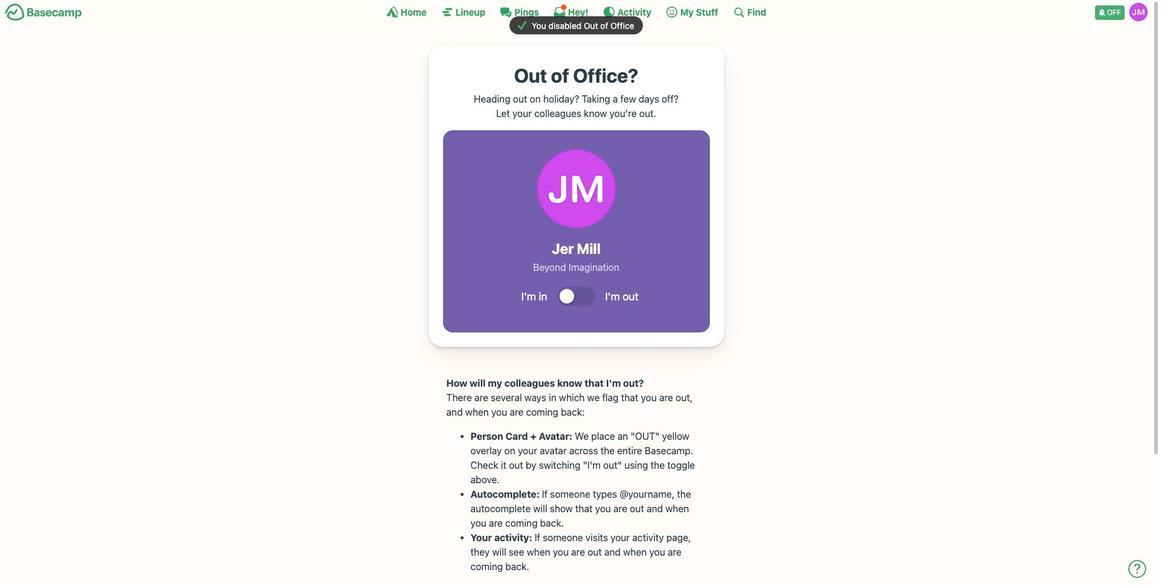 Task type: locate. For each thing, give the bounding box(es) containing it.
alert
[[0, 16, 1153, 35]]

keyboard shortcut: ⌘ + / image
[[733, 6, 745, 18]]



Task type: describe. For each thing, give the bounding box(es) containing it.
main element
[[0, 0, 1153, 24]]

switch accounts image
[[5, 3, 82, 22]]

jer mill image
[[1130, 3, 1148, 21]]



Task type: vqa. For each thing, say whether or not it's contained in the screenshot.
'I'll'
no



